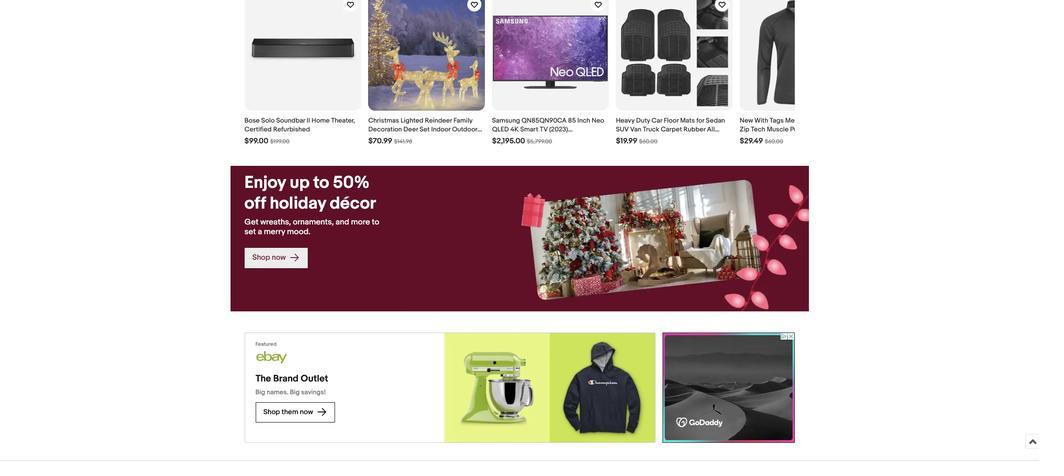 Task type: describe. For each thing, give the bounding box(es) containing it.
suv
[[616, 125, 629, 134]]

$29.49 $60.00
[[740, 137, 784, 145]]

décor
[[330, 193, 376, 214]]

deer
[[404, 125, 418, 134]]

indoor
[[432, 125, 451, 134]]

$19.99
[[616, 137, 638, 145]]

new
[[740, 116, 754, 125]]

$70.99
[[369, 137, 393, 145]]

the
[[256, 373, 271, 385]]

rubber
[[684, 125, 706, 134]]

for
[[697, 116, 705, 125]]

$199.00
[[270, 138, 290, 145]]

previous price $5,799.00 text field
[[527, 138, 553, 145]]

brand
[[273, 373, 299, 385]]

new with tags men's under armour 1/2 zip tech muscle pullover long sleeve shirt
[[740, 116, 857, 142]]

and
[[336, 218, 350, 227]]

previous price $60.00 text field
[[640, 138, 658, 145]]

all
[[708, 125, 715, 134]]

names.
[[267, 388, 289, 397]]

0 horizontal spatial now
[[272, 253, 286, 262]]

featured
[[256, 341, 277, 348]]

bose
[[245, 116, 260, 125]]

previous price $199.00 text field
[[270, 138, 290, 145]]

$70.99 $141.98
[[369, 137, 413, 145]]

men's
[[786, 116, 804, 125]]

0 vertical spatial to
[[314, 172, 329, 193]]

shop for shop now
[[253, 253, 270, 262]]

$29.49 text field
[[740, 137, 764, 146]]

tags
[[770, 116, 784, 125]]

zip
[[740, 125, 750, 134]]

christmas lighted reindeer family decoration deer set indoor outdoor lawn decor
[[369, 116, 478, 142]]

soundbar
[[276, 116, 305, 125]]

shop now
[[253, 253, 288, 262]]

savings!
[[301, 388, 326, 397]]

floor
[[664, 116, 679, 125]]

qn85qn90cafxza
[[493, 134, 554, 142]]

up
[[290, 172, 310, 193]]

1 vertical spatial now
[[300, 408, 313, 416]]

outlet
[[301, 373, 329, 385]]

under
[[805, 116, 823, 125]]

weather
[[616, 134, 642, 142]]

merry
[[264, 227, 285, 237]]

lawn
[[369, 134, 384, 142]]

neo
[[592, 116, 605, 125]]

$2,195.00
[[493, 137, 526, 145]]

smart
[[521, 125, 539, 134]]

ornaments,
[[293, 218, 334, 227]]

ii
[[307, 116, 310, 125]]

a
[[258, 227, 262, 237]]

1 vertical spatial to
[[372, 218, 380, 227]]

muscle
[[767, 125, 789, 134]]

1/2
[[848, 116, 857, 125]]

(2023)
[[550, 125, 568, 134]]

85
[[569, 116, 576, 125]]

$141.98
[[394, 138, 413, 145]]

enjoy
[[245, 172, 286, 193]]

sedan
[[706, 116, 726, 125]]

wreaths,
[[260, 218, 291, 227]]

shirt
[[740, 134, 754, 142]]

enjoy up to 50% off holiday décor link
[[245, 172, 391, 214]]

$19.99 $60.00
[[616, 137, 658, 145]]

tech
[[752, 125, 766, 134]]

decor
[[385, 134, 404, 142]]

$60.00 for $19.99
[[640, 138, 658, 145]]

1 big from the left
[[256, 388, 265, 397]]

qled
[[493, 125, 509, 134]]

heavy duty car floor mats for sedan suv van truck carpet rubber all weather
[[616, 116, 726, 142]]

outdoor
[[452, 125, 478, 134]]

enjoy up to 50% off holiday décor main content
[[0, 0, 1040, 461]]

refurbished
[[273, 125, 310, 134]]

decoration
[[369, 125, 402, 134]]

2 big from the left
[[290, 388, 300, 397]]



Task type: locate. For each thing, give the bounding box(es) containing it.
$60.00 down muscle on the top of the page
[[766, 138, 784, 145]]

1 horizontal spatial to
[[372, 218, 380, 227]]

$2,195.00 $5,799.00
[[493, 137, 553, 145]]

solo
[[261, 116, 275, 125]]

$2,195.00 text field
[[493, 137, 526, 146]]

1 horizontal spatial now
[[300, 408, 313, 416]]

$29.49
[[740, 137, 764, 145]]

0 horizontal spatial big
[[256, 388, 265, 397]]

heavy
[[616, 116, 635, 125]]

2 $60.00 from the left
[[766, 138, 784, 145]]

set
[[245, 227, 256, 237]]

reindeer
[[425, 116, 452, 125]]

previous price $60.00 text field
[[766, 138, 784, 145]]

50%
[[333, 172, 370, 193]]

previous price $141.98 text field
[[394, 138, 413, 145]]

long
[[816, 125, 831, 134]]

shop for shop them now
[[264, 408, 280, 416]]

to
[[314, 172, 329, 193], [372, 218, 380, 227]]

bose solo soundbar ii home theater, certified refurbished $99.00 $199.00
[[245, 116, 355, 145]]

$70.99 text field
[[369, 137, 393, 146]]

duty
[[637, 116, 651, 125]]

advertisement region
[[663, 333, 795, 443]]

0 vertical spatial shop
[[253, 253, 270, 262]]

$99.00
[[245, 137, 269, 145]]

0 horizontal spatial $60.00
[[640, 138, 658, 145]]

0 vertical spatial now
[[272, 253, 286, 262]]

samsung
[[493, 116, 520, 125]]

$60.00 down truck on the top right of page
[[640, 138, 658, 145]]

van
[[631, 125, 642, 134]]

$5,799.00
[[527, 138, 553, 145]]

family
[[454, 116, 473, 125]]

mats
[[681, 116, 696, 125]]

mood.
[[287, 227, 311, 237]]

now right 'them'
[[300, 408, 313, 416]]

$60.00 inside $19.99 $60.00
[[640, 138, 658, 145]]

1 $60.00 from the left
[[640, 138, 658, 145]]

shop now link
[[245, 248, 308, 268]]

to right up on the top
[[314, 172, 329, 193]]

qn85qn90ca
[[522, 116, 567, 125]]

1 vertical spatial shop
[[264, 408, 280, 416]]

1 horizontal spatial big
[[290, 388, 300, 397]]

shop left 'them'
[[264, 408, 280, 416]]

christmas
[[369, 116, 399, 125]]

enjoy up to 50% off holiday décor get wreaths, ornaments, and more to set a merry mood.
[[245, 172, 380, 237]]

to right more at the top
[[372, 218, 380, 227]]

$60.00
[[640, 138, 658, 145], [766, 138, 784, 145]]

$60.00 for $29.49
[[766, 138, 784, 145]]

big down brand
[[290, 388, 300, 397]]

car
[[652, 116, 663, 125]]

$19.99 text field
[[616, 137, 638, 146]]

the brand outlet big names. big savings!
[[256, 373, 329, 397]]

truck
[[643, 125, 660, 134]]

holiday
[[270, 193, 326, 214]]

them
[[282, 408, 299, 416]]

now down the merry
[[272, 253, 286, 262]]

lighted
[[401, 116, 424, 125]]

inch
[[578, 116, 591, 125]]

shop them now
[[264, 408, 315, 416]]

home
[[312, 116, 330, 125]]

get
[[245, 218, 259, 227]]

1 horizontal spatial $60.00
[[766, 138, 784, 145]]

armour
[[825, 116, 847, 125]]

tv
[[540, 125, 548, 134]]

big
[[256, 388, 265, 397], [290, 388, 300, 397]]

4k
[[511, 125, 519, 134]]

now
[[272, 253, 286, 262], [300, 408, 313, 416]]

pullover
[[791, 125, 815, 134]]

theater,
[[331, 116, 355, 125]]

$60.00 inside $29.49 $60.00
[[766, 138, 784, 145]]

set
[[420, 125, 430, 134]]

$99.00 text field
[[245, 137, 269, 146]]

sleeve
[[832, 125, 853, 134]]

samsung qn85qn90ca 85 inch neo qled 4k smart tv (2023) qn85qn90cafxza
[[493, 116, 605, 142]]

big down the at bottom left
[[256, 388, 265, 397]]

carpet
[[661, 125, 683, 134]]

0 horizontal spatial to
[[314, 172, 329, 193]]

with
[[755, 116, 769, 125]]

certified
[[245, 125, 272, 134]]

shop
[[253, 253, 270, 262], [264, 408, 280, 416]]

off
[[245, 193, 266, 214]]

more
[[351, 218, 370, 227]]

shop down a at top left
[[253, 253, 270, 262]]



Task type: vqa. For each thing, say whether or not it's contained in the screenshot.


